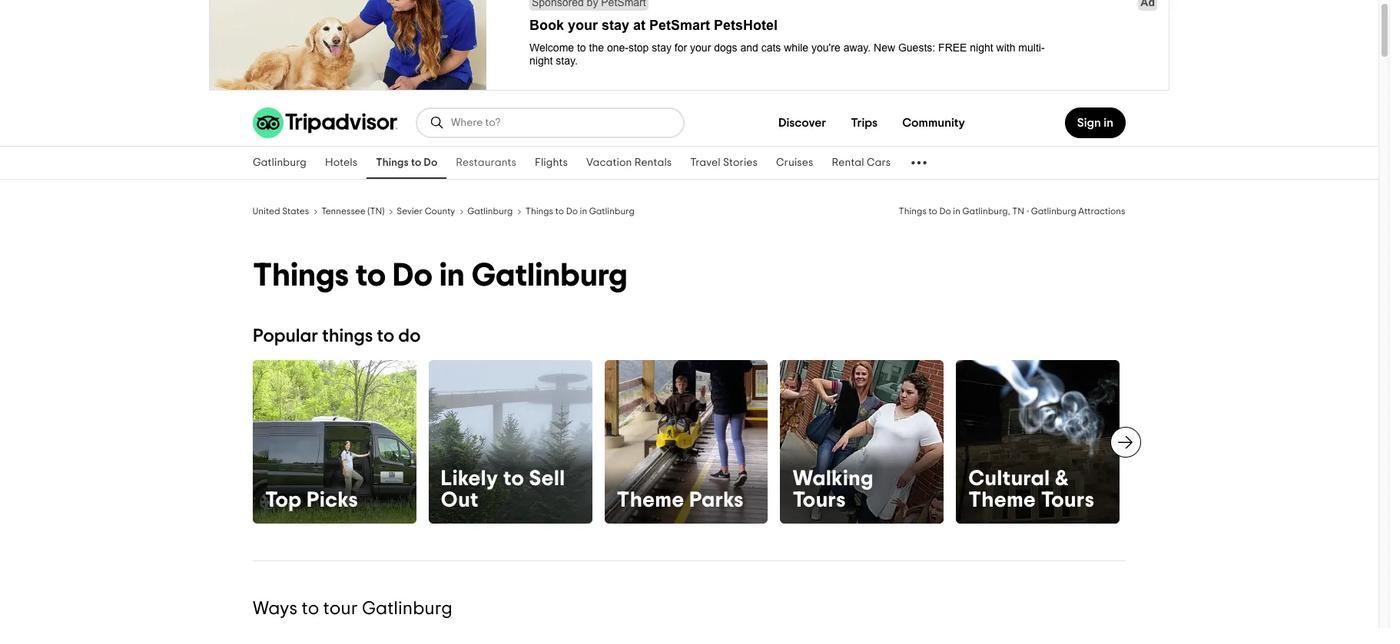 Task type: vqa. For each thing, say whether or not it's contained in the screenshot.
Gatlinburg
yes



Task type: locate. For each thing, give the bounding box(es) containing it.
gatlinburg
[[253, 158, 307, 168], [468, 207, 513, 216], [589, 207, 635, 216], [1032, 207, 1077, 216], [472, 260, 628, 292], [362, 600, 453, 619]]

vacation
[[586, 158, 632, 168]]

popular
[[253, 327, 318, 346]]

cultural & theme tours
[[969, 469, 1095, 512]]

united states link
[[253, 204, 309, 217]]

do left the gatlinburg,
[[940, 207, 952, 216]]

theme
[[617, 490, 685, 512], [969, 490, 1036, 512]]

to
[[411, 158, 422, 168], [555, 207, 564, 216], [929, 207, 938, 216], [356, 260, 386, 292], [377, 327, 394, 346], [503, 469, 524, 490], [302, 600, 319, 619]]

vacation rentals
[[586, 158, 672, 168]]

parks
[[690, 490, 744, 512]]

-
[[1027, 207, 1030, 216]]

walking tours link
[[780, 360, 944, 524]]

to left do
[[377, 327, 394, 346]]

gatlinburg link down restaurants link
[[468, 204, 513, 217]]

things to do in gatlinburg down flights
[[526, 207, 635, 216]]

(tn)
[[368, 207, 385, 216]]

2 tours from the left
[[1041, 490, 1095, 512]]

next image
[[1117, 434, 1135, 452]]

out
[[441, 490, 479, 512]]

sign in link
[[1065, 108, 1126, 138]]

rental cars
[[832, 158, 891, 168]]

to left tour on the bottom of the page
[[302, 600, 319, 619]]

walking tours
[[793, 469, 874, 512]]

1 horizontal spatial tours
[[1041, 490, 1095, 512]]

things
[[322, 327, 373, 346]]

top picks
[[265, 490, 358, 512]]

states
[[283, 207, 309, 216]]

0 vertical spatial gatlinburg link
[[244, 147, 316, 179]]

tours inside cultural & theme tours
[[1041, 490, 1095, 512]]

tn
[[1013, 207, 1025, 216]]

to inside the "likely to sell out"
[[503, 469, 524, 490]]

tennessee (tn)
[[322, 207, 385, 216]]

picks
[[307, 490, 358, 512]]

theme parks link
[[605, 360, 768, 524]]

&
[[1055, 469, 1069, 490]]

tours
[[793, 490, 846, 512], [1041, 490, 1095, 512]]

2 theme from the left
[[969, 490, 1036, 512]]

ways to tour gatlinburg link
[[253, 600, 453, 619]]

theme left &
[[969, 490, 1036, 512]]

0 horizontal spatial theme
[[617, 490, 685, 512]]

theme left parks
[[617, 490, 685, 512]]

0 horizontal spatial tours
[[793, 490, 846, 512]]

Search search field
[[451, 116, 671, 130]]

to down flights
[[555, 207, 564, 216]]

1 theme from the left
[[617, 490, 685, 512]]

sign in
[[1077, 117, 1114, 129]]

stories
[[723, 158, 758, 168]]

1 horizontal spatial theme
[[969, 490, 1036, 512]]

in right sign on the top
[[1104, 117, 1114, 129]]

1 tours from the left
[[793, 490, 846, 512]]

in inside 'link'
[[1104, 117, 1114, 129]]

rental cars link
[[823, 147, 900, 179]]

1 vertical spatial gatlinburg link
[[468, 204, 513, 217]]

gatlinburg link
[[244, 147, 316, 179], [468, 204, 513, 217]]

cultural & theme tours link
[[956, 360, 1120, 524]]

tennessee (tn) link
[[322, 204, 385, 217]]

likely to sell out
[[441, 469, 565, 512]]

to left the sell
[[503, 469, 524, 490]]

gatlinburg link up united states link
[[244, 147, 316, 179]]

things to do in gatlinburg down county
[[253, 260, 628, 292]]

restaurants link
[[447, 147, 526, 179]]

attractions
[[1079, 207, 1126, 216]]

do
[[424, 158, 438, 168], [566, 207, 578, 216], [940, 207, 952, 216], [393, 260, 433, 292]]

things to do in gatlinburg
[[526, 207, 635, 216], [253, 260, 628, 292]]

advertisement region
[[0, 0, 1379, 94]]

things
[[376, 158, 409, 168], [526, 207, 553, 216], [899, 207, 927, 216], [253, 260, 349, 292]]

flights
[[535, 158, 568, 168]]

in
[[1104, 117, 1114, 129], [580, 207, 587, 216], [954, 207, 961, 216], [439, 260, 465, 292]]

None search field
[[417, 109, 683, 137]]



Task type: describe. For each thing, give the bounding box(es) containing it.
things up (tn)
[[376, 158, 409, 168]]

search image
[[430, 115, 445, 131]]

top picks link
[[253, 360, 416, 524]]

county
[[425, 207, 456, 216]]

travel stories link
[[681, 147, 767, 179]]

sevier
[[397, 207, 423, 216]]

to left the gatlinburg,
[[929, 207, 938, 216]]

sell
[[529, 469, 565, 490]]

likely
[[441, 469, 498, 490]]

travel
[[690, 158, 721, 168]]

cars
[[867, 158, 891, 168]]

0 vertical spatial things to do in gatlinburg
[[526, 207, 635, 216]]

restaurants
[[456, 158, 516, 168]]

things to do link
[[367, 147, 447, 179]]

tripadvisor image
[[253, 108, 397, 138]]

things to do
[[376, 158, 438, 168]]

discover
[[779, 117, 826, 129]]

things up popular
[[253, 260, 349, 292]]

do up do
[[393, 260, 433, 292]]

cruises
[[776, 158, 814, 168]]

united states
[[253, 207, 309, 216]]

things down flights link
[[526, 207, 553, 216]]

do
[[398, 327, 421, 346]]

popular things to do
[[253, 327, 421, 346]]

walking
[[793, 469, 874, 490]]

things down rental cars "link"
[[899, 207, 927, 216]]

tour
[[323, 600, 358, 619]]

to down (tn)
[[356, 260, 386, 292]]

discover button
[[766, 108, 839, 138]]

sevier county link
[[397, 204, 456, 217]]

previous image
[[244, 434, 262, 452]]

in down county
[[439, 260, 465, 292]]

trips button
[[839, 108, 890, 138]]

community button
[[890, 108, 978, 138]]

cruises link
[[767, 147, 823, 179]]

flights link
[[526, 147, 577, 179]]

ways to tour gatlinburg
[[253, 600, 453, 619]]

top
[[265, 490, 302, 512]]

ways
[[253, 600, 298, 619]]

1 vertical spatial things to do in gatlinburg
[[253, 260, 628, 292]]

tours inside walking tours
[[793, 490, 846, 512]]

things to do in gatlinburg, tn - gatlinburg attractions
[[899, 207, 1126, 216]]

sevier county
[[397, 207, 456, 216]]

in down vacation
[[580, 207, 587, 216]]

vacation rentals link
[[577, 147, 681, 179]]

hotels
[[325, 158, 358, 168]]

do down flights
[[566, 207, 578, 216]]

to up sevier county "link"
[[411, 158, 422, 168]]

likely to sell out link
[[429, 360, 592, 524]]

tennessee
[[322, 207, 366, 216]]

1 horizontal spatial gatlinburg link
[[468, 204, 513, 217]]

trips
[[851, 117, 878, 129]]

theme inside cultural & theme tours
[[969, 490, 1036, 512]]

travel stories
[[690, 158, 758, 168]]

gatlinburg inside "link"
[[253, 158, 307, 168]]

sign
[[1077, 117, 1101, 129]]

cultural
[[969, 469, 1050, 490]]

in left the gatlinburg,
[[954, 207, 961, 216]]

0 horizontal spatial gatlinburg link
[[244, 147, 316, 179]]

rentals
[[635, 158, 672, 168]]

community
[[902, 117, 965, 129]]

rental
[[832, 158, 865, 168]]

gatlinburg,
[[963, 207, 1011, 216]]

do down search icon
[[424, 158, 438, 168]]

hotels link
[[316, 147, 367, 179]]

theme parks
[[617, 490, 744, 512]]

united
[[253, 207, 281, 216]]



